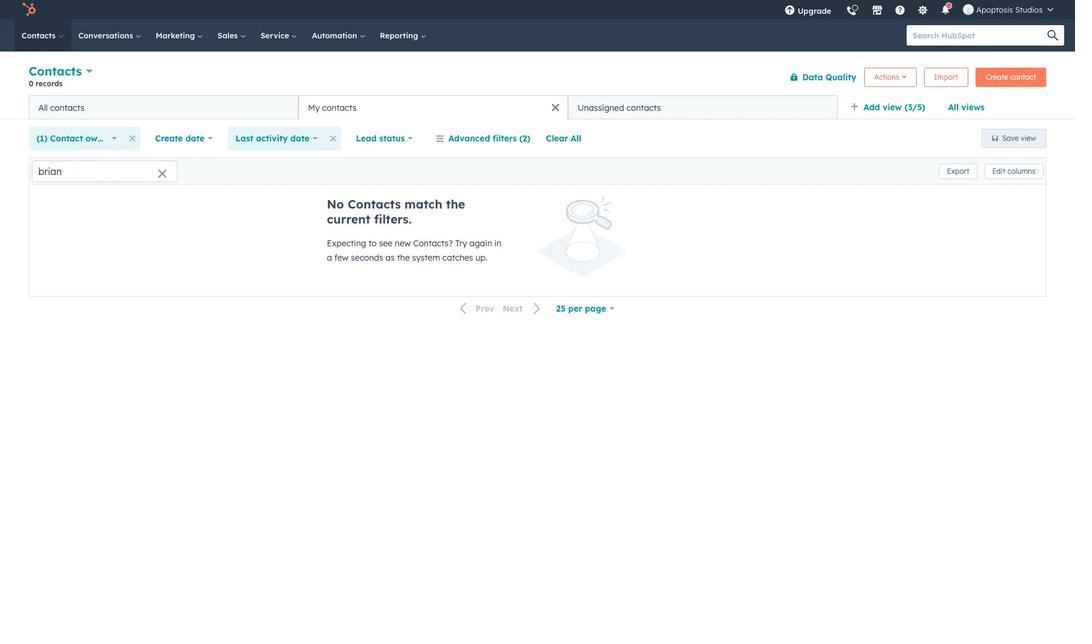 Task type: describe. For each thing, give the bounding box(es) containing it.
marketing
[[156, 31, 197, 40]]

export
[[947, 166, 970, 175]]

search image
[[1048, 30, 1059, 41]]

last activity date button
[[228, 126, 326, 150]]

unassigned contacts
[[578, 102, 661, 113]]

next
[[503, 303, 523, 314]]

no contacts match the current filters.
[[327, 197, 465, 227]]

upgrade image
[[785, 5, 796, 16]]

my
[[308, 102, 320, 113]]

see
[[379, 238, 393, 249]]

help button
[[890, 0, 911, 19]]

studios
[[1016, 5, 1043, 14]]

next button
[[499, 301, 549, 317]]

0 records
[[29, 79, 63, 88]]

contact
[[1011, 72, 1037, 81]]

marketplaces button
[[865, 0, 890, 19]]

data
[[803, 72, 823, 82]]

contacts banner
[[29, 61, 1047, 95]]

25 per page button
[[549, 297, 623, 321]]

automation link
[[305, 19, 373, 52]]

filters
[[493, 133, 517, 144]]

up.
[[476, 252, 488, 263]]

status
[[379, 133, 405, 144]]

service
[[261, 31, 292, 40]]

create for create contact
[[986, 72, 1009, 81]]

unassigned contacts button
[[568, 95, 838, 119]]

lead status button
[[348, 126, 421, 150]]

Search HubSpot search field
[[907, 25, 1054, 46]]

the inside "expecting to see new contacts? try again in a few seconds as the system catches up."
[[397, 252, 410, 263]]

catches
[[443, 252, 473, 263]]

add
[[864, 102, 880, 113]]

records
[[36, 79, 63, 88]]

sales
[[218, 31, 240, 40]]

date inside "popup button"
[[186, 133, 205, 144]]

all for all contacts
[[38, 102, 48, 113]]

Search name, phone, email addresses, or company search field
[[32, 160, 177, 182]]

in
[[495, 238, 502, 249]]

save
[[1003, 134, 1019, 143]]

import
[[934, 72, 959, 81]]

apoptosis
[[977, 5, 1013, 14]]

save view
[[1003, 134, 1037, 143]]

lead
[[356, 133, 377, 144]]

prev button
[[453, 301, 499, 317]]

hubspot image
[[22, 2, 36, 17]]

edit columns button
[[985, 163, 1044, 179]]

reporting link
[[373, 19, 434, 52]]

clear all button
[[538, 126, 589, 150]]

create date
[[155, 133, 205, 144]]

contacts inside popup button
[[29, 64, 82, 79]]

25 per page
[[556, 303, 607, 314]]

clear all
[[546, 133, 582, 144]]

clear
[[546, 133, 568, 144]]

data quality button
[[782, 65, 857, 89]]

hubspot link
[[14, 2, 45, 17]]

reporting
[[380, 31, 421, 40]]

sales link
[[210, 19, 253, 52]]

add view (3/5) button
[[843, 95, 941, 119]]

prev
[[476, 303, 495, 314]]

expecting
[[327, 238, 366, 249]]

contacts inside no contacts match the current filters.
[[348, 197, 401, 212]]

conversations link
[[71, 19, 149, 52]]

export button
[[939, 163, 978, 179]]

as
[[386, 252, 395, 263]]

upgrade
[[798, 6, 832, 16]]

settings image
[[918, 5, 929, 16]]

menu containing apoptosis studios
[[778, 0, 1061, 23]]

contacts?
[[413, 238, 453, 249]]

edit columns
[[993, 166, 1036, 175]]

contacts for unassigned contacts
[[627, 102, 661, 113]]

save view button
[[982, 129, 1047, 148]]

views
[[962, 102, 985, 113]]

activity
[[256, 133, 288, 144]]

last activity date
[[236, 133, 310, 144]]

apoptosis studios button
[[956, 0, 1061, 19]]

contact
[[50, 133, 83, 144]]



Task type: vqa. For each thing, say whether or not it's contained in the screenshot.
(3/5)
yes



Task type: locate. For each thing, give the bounding box(es) containing it.
1 vertical spatial create
[[155, 133, 183, 144]]

again
[[470, 238, 492, 249]]

my contacts
[[308, 102, 357, 113]]

advanced filters (2)
[[449, 133, 531, 144]]

create contact button
[[976, 67, 1047, 87]]

view right "save"
[[1021, 134, 1037, 143]]

1 horizontal spatial view
[[1021, 134, 1037, 143]]

create down all contacts button
[[155, 133, 183, 144]]

menu
[[778, 0, 1061, 23]]

contacts right my
[[322, 102, 357, 113]]

marketplaces image
[[872, 5, 883, 16]]

edit
[[993, 166, 1006, 175]]

create for create date
[[155, 133, 183, 144]]

settings link
[[911, 0, 936, 19]]

0 vertical spatial create
[[986, 72, 1009, 81]]

view inside popup button
[[883, 102, 902, 113]]

(1) contact owner button
[[29, 126, 125, 150]]

marketing link
[[149, 19, 210, 52]]

3 contacts from the left
[[627, 102, 661, 113]]

2 horizontal spatial contacts
[[627, 102, 661, 113]]

try
[[455, 238, 467, 249]]

current
[[327, 212, 371, 227]]

import button
[[924, 67, 969, 87]]

all down 0 records
[[38, 102, 48, 113]]

data quality
[[803, 72, 857, 82]]

view inside button
[[1021, 134, 1037, 143]]

filters.
[[374, 212, 412, 227]]

0 horizontal spatial all
[[38, 102, 48, 113]]

2 vertical spatial contacts
[[348, 197, 401, 212]]

1 vertical spatial view
[[1021, 134, 1037, 143]]

help image
[[895, 5, 906, 16]]

all
[[948, 102, 959, 113], [38, 102, 48, 113], [571, 133, 582, 144]]

25
[[556, 303, 566, 314]]

columns
[[1008, 166, 1036, 175]]

view for save
[[1021, 134, 1037, 143]]

contacts up records
[[29, 64, 82, 79]]

0 horizontal spatial create
[[155, 133, 183, 144]]

(3/5)
[[905, 102, 926, 113]]

date right activity
[[290, 133, 310, 144]]

contacts inside button
[[627, 102, 661, 113]]

advanced filters (2) button
[[428, 126, 538, 150]]

actions
[[875, 72, 900, 81]]

(1) contact owner
[[37, 133, 111, 144]]

apoptosis studios
[[977, 5, 1043, 14]]

the right as
[[397, 252, 410, 263]]

calling icon image
[[847, 6, 857, 17]]

0 horizontal spatial contacts
[[50, 102, 84, 113]]

lead status
[[356, 133, 405, 144]]

the
[[446, 197, 465, 212], [397, 252, 410, 263]]

match
[[405, 197, 443, 212]]

0 horizontal spatial date
[[186, 133, 205, 144]]

unassigned
[[578, 102, 624, 113]]

seconds
[[351, 252, 383, 263]]

view for add
[[883, 102, 902, 113]]

contacts for my contacts
[[322, 102, 357, 113]]

contacts down hubspot link
[[22, 31, 58, 40]]

add view (3/5)
[[864, 102, 926, 113]]

1 horizontal spatial date
[[290, 133, 310, 144]]

all views link
[[941, 95, 993, 119]]

0 vertical spatial the
[[446, 197, 465, 212]]

0 vertical spatial contacts
[[22, 31, 58, 40]]

1 date from the left
[[186, 133, 205, 144]]

the right match
[[446, 197, 465, 212]]

all left the views
[[948, 102, 959, 113]]

contacts
[[22, 31, 58, 40], [29, 64, 82, 79], [348, 197, 401, 212]]

no
[[327, 197, 344, 212]]

create date button
[[147, 126, 221, 150]]

all contacts
[[38, 102, 84, 113]]

few
[[335, 252, 349, 263]]

contacts right unassigned
[[627, 102, 661, 113]]

(2)
[[520, 133, 531, 144]]

create
[[986, 72, 1009, 81], [155, 133, 183, 144]]

1 horizontal spatial the
[[446, 197, 465, 212]]

create inside "popup button"
[[155, 133, 183, 144]]

quality
[[826, 72, 857, 82]]

(1)
[[37, 133, 48, 144]]

0 horizontal spatial view
[[883, 102, 902, 113]]

1 vertical spatial contacts
[[29, 64, 82, 79]]

search button
[[1042, 25, 1065, 46]]

to
[[369, 238, 377, 249]]

notifications button
[[936, 0, 956, 19]]

view
[[883, 102, 902, 113], [1021, 134, 1037, 143]]

contacts right 'no'
[[348, 197, 401, 212]]

2 date from the left
[[290, 133, 310, 144]]

per
[[568, 303, 583, 314]]

0 vertical spatial view
[[883, 102, 902, 113]]

all right "clear"
[[571, 133, 582, 144]]

view right add at the top of page
[[883, 102, 902, 113]]

1 contacts from the left
[[50, 102, 84, 113]]

2 contacts from the left
[[322, 102, 357, 113]]

all views
[[948, 102, 985, 113]]

the inside no contacts match the current filters.
[[446, 197, 465, 212]]

last
[[236, 133, 253, 144]]

calling icon button
[[842, 1, 862, 19]]

1 horizontal spatial contacts
[[322, 102, 357, 113]]

conversations
[[78, 31, 135, 40]]

1 horizontal spatial all
[[571, 133, 582, 144]]

create inside button
[[986, 72, 1009, 81]]

create left contact
[[986, 72, 1009, 81]]

expecting to see new contacts? try again in a few seconds as the system catches up.
[[327, 238, 502, 263]]

1 horizontal spatial create
[[986, 72, 1009, 81]]

page
[[585, 303, 607, 314]]

all for all views
[[948, 102, 959, 113]]

date
[[186, 133, 205, 144], [290, 133, 310, 144]]

0
[[29, 79, 33, 88]]

contacts link
[[14, 19, 71, 52]]

0 horizontal spatial the
[[397, 252, 410, 263]]

contacts down records
[[50, 102, 84, 113]]

date down all contacts button
[[186, 133, 205, 144]]

1 vertical spatial the
[[397, 252, 410, 263]]

contacts for all contacts
[[50, 102, 84, 113]]

system
[[412, 252, 440, 263]]

service link
[[253, 19, 305, 52]]

contacts button
[[29, 62, 93, 80]]

automation
[[312, 31, 360, 40]]

all contacts button
[[29, 95, 299, 119]]

new
[[395, 238, 411, 249]]

pagination navigation
[[453, 301, 549, 317]]

create contact
[[986, 72, 1037, 81]]

actions button
[[865, 67, 917, 87]]

notifications image
[[941, 5, 952, 16]]

date inside popup button
[[290, 133, 310, 144]]

2 horizontal spatial all
[[948, 102, 959, 113]]

my contacts button
[[299, 95, 568, 119]]

clear input image
[[158, 169, 167, 179]]

advanced
[[449, 133, 490, 144]]

owner
[[86, 133, 111, 144]]

a
[[327, 252, 332, 263]]

tara schultz image
[[964, 4, 974, 15]]



